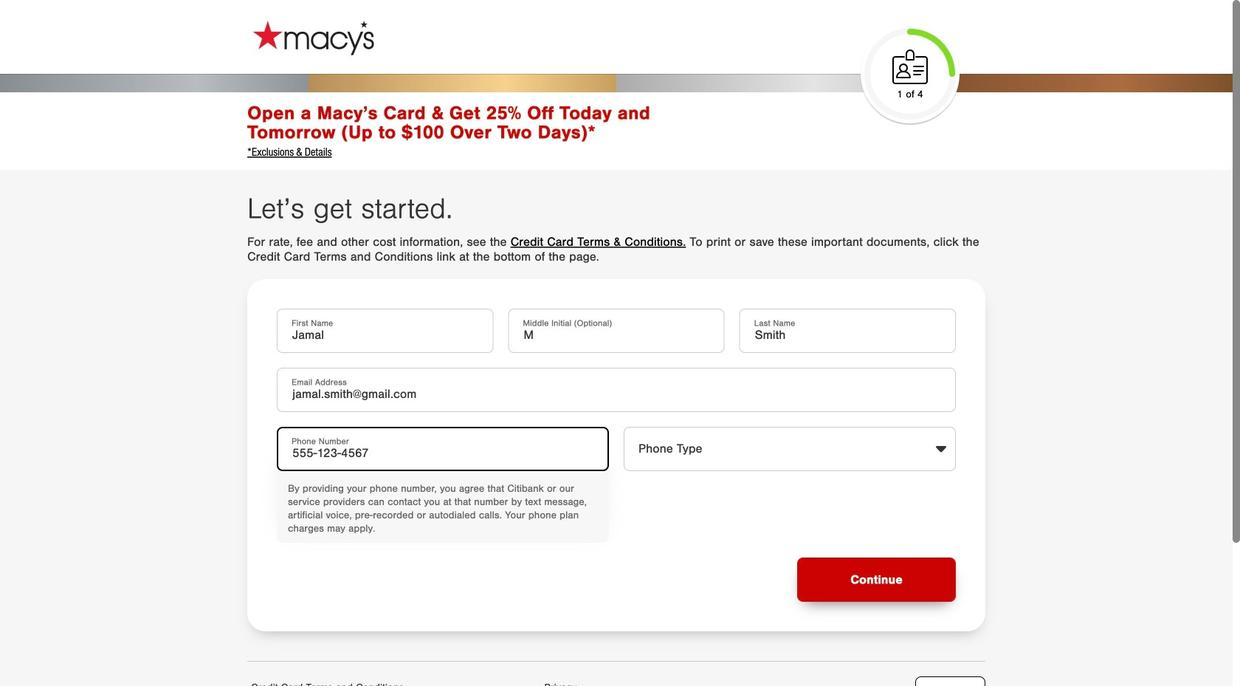 Task type: locate. For each thing, give the bounding box(es) containing it.
0 vertical spatial figure
[[890, 47, 931, 88]]

1 horizontal spatial figure
[[934, 442, 949, 456]]

macy's application form image
[[249, 18, 378, 58], [249, 18, 378, 58]]

Phone Number field
[[277, 427, 609, 471]]

figure
[[890, 47, 931, 88], [934, 442, 949, 456]]



Task type: describe. For each thing, give the bounding box(es) containing it.
1 vertical spatial figure
[[934, 442, 949, 456]]

0 horizontal spatial figure
[[890, 47, 931, 88]]

First Name text field
[[277, 309, 494, 353]]

Email Address field
[[277, 368, 956, 412]]

Last Name field
[[740, 309, 956, 353]]

advertisement element
[[0, 74, 1233, 170]]

macy's application form element
[[247, 7, 528, 66]]

Middle Initial (Optional) text field
[[508, 309, 725, 353]]



